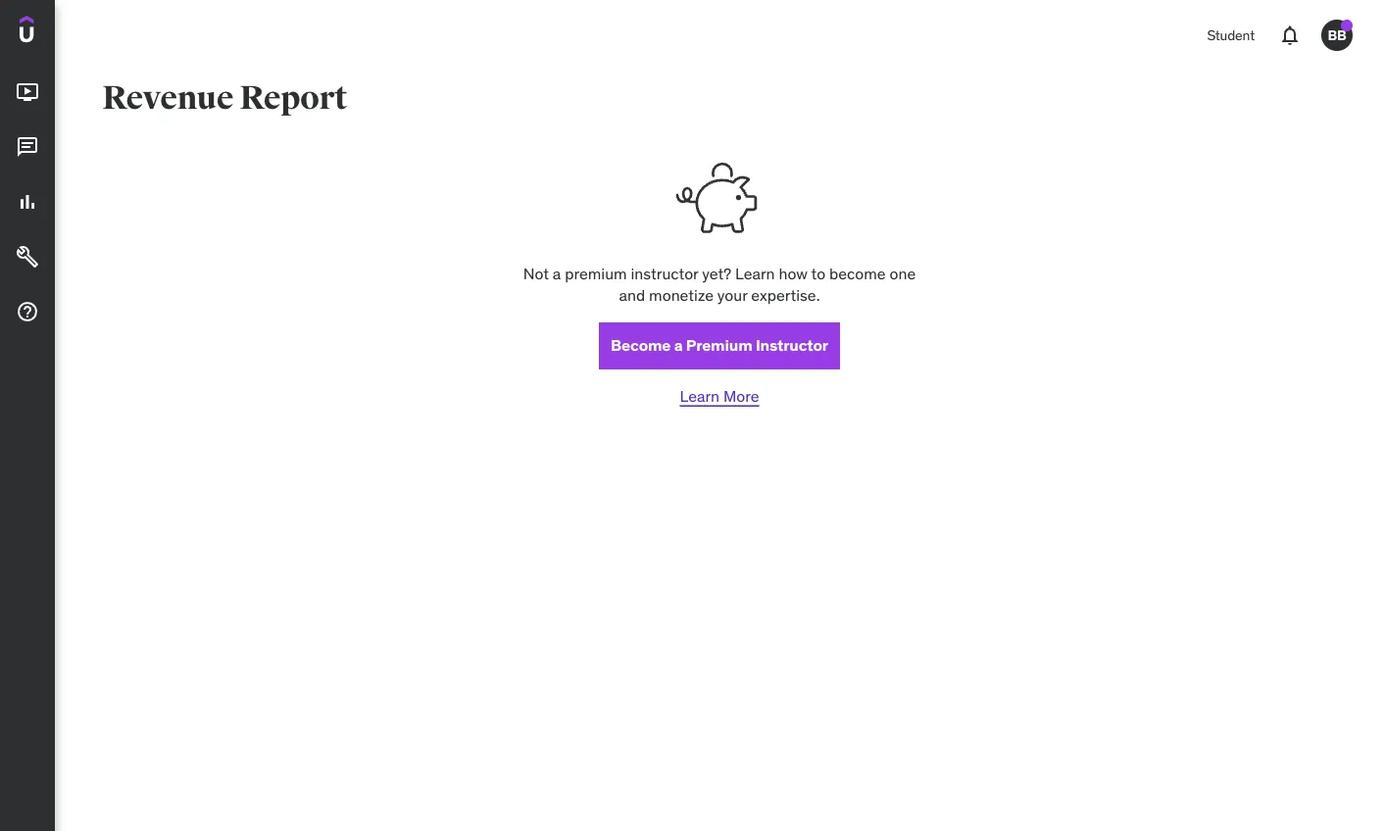 Task type: describe. For each thing, give the bounding box(es) containing it.
one
[[890, 263, 916, 283]]

to
[[812, 263, 826, 283]]

revenue
[[102, 77, 234, 118]]

1 medium image from the top
[[16, 81, 39, 104]]

learn more link
[[680, 386, 760, 406]]

instructor
[[756, 336, 829, 356]]

1 vertical spatial learn
[[680, 386, 720, 406]]

2 medium image from the top
[[16, 245, 39, 269]]

become
[[611, 336, 671, 356]]

revenue report
[[102, 77, 347, 118]]

notifications image
[[1279, 24, 1303, 47]]

2 medium image from the top
[[16, 190, 39, 214]]

become
[[830, 263, 886, 283]]

learn inside the not a premium instructor yet? learn how to become one and monetize your expertise.
[[736, 263, 775, 283]]

3 medium image from the top
[[16, 300, 39, 324]]

not a premium instructor yet? learn how to become one and monetize your expertise.
[[524, 263, 916, 305]]

learn more
[[680, 386, 760, 406]]

student link
[[1196, 12, 1267, 59]]



Task type: locate. For each thing, give the bounding box(es) containing it.
premium
[[565, 263, 627, 283]]

a
[[553, 263, 561, 283], [675, 336, 683, 356]]

how
[[779, 263, 808, 283]]

a inside the not a premium instructor yet? learn how to become one and monetize your expertise.
[[553, 263, 561, 283]]

1 horizontal spatial learn
[[736, 263, 775, 283]]

1 vertical spatial medium image
[[16, 245, 39, 269]]

2 vertical spatial medium image
[[16, 300, 39, 324]]

udemy image
[[20, 16, 109, 49]]

1 vertical spatial a
[[675, 336, 683, 356]]

student
[[1208, 26, 1256, 44]]

medium image
[[16, 81, 39, 104], [16, 245, 39, 269]]

0 vertical spatial medium image
[[16, 81, 39, 104]]

1 medium image from the top
[[16, 136, 39, 159]]

0 vertical spatial medium image
[[16, 136, 39, 159]]

premium
[[686, 336, 753, 356]]

instructor
[[631, 263, 699, 283]]

a right not
[[553, 263, 561, 283]]

1 horizontal spatial a
[[675, 336, 683, 356]]

a for not
[[553, 263, 561, 283]]

monetize
[[649, 285, 714, 305]]

expertise.
[[752, 285, 820, 305]]

bb link
[[1314, 12, 1361, 59]]

0 vertical spatial a
[[553, 263, 561, 283]]

a for become
[[675, 336, 683, 356]]

report
[[239, 77, 347, 118]]

become a premium instructor link
[[599, 323, 841, 370]]

medium image
[[16, 136, 39, 159], [16, 190, 39, 214], [16, 300, 39, 324]]

bb
[[1329, 26, 1347, 44]]

and
[[619, 285, 646, 305]]

0 horizontal spatial a
[[553, 263, 561, 283]]

1 vertical spatial medium image
[[16, 190, 39, 214]]

learn
[[736, 263, 775, 283], [680, 386, 720, 406]]

yet?
[[703, 263, 732, 283]]

you have alerts image
[[1342, 20, 1354, 31]]

0 horizontal spatial learn
[[680, 386, 720, 406]]

learn up the your in the right top of the page
[[736, 263, 775, 283]]

not
[[524, 263, 549, 283]]

learn left the more
[[680, 386, 720, 406]]

your
[[718, 285, 748, 305]]

more
[[724, 386, 760, 406]]

become a premium instructor
[[611, 336, 829, 356]]

0 vertical spatial learn
[[736, 263, 775, 283]]

a right become
[[675, 336, 683, 356]]



Task type: vqa. For each thing, say whether or not it's contained in the screenshot.
topmost the Learn
yes



